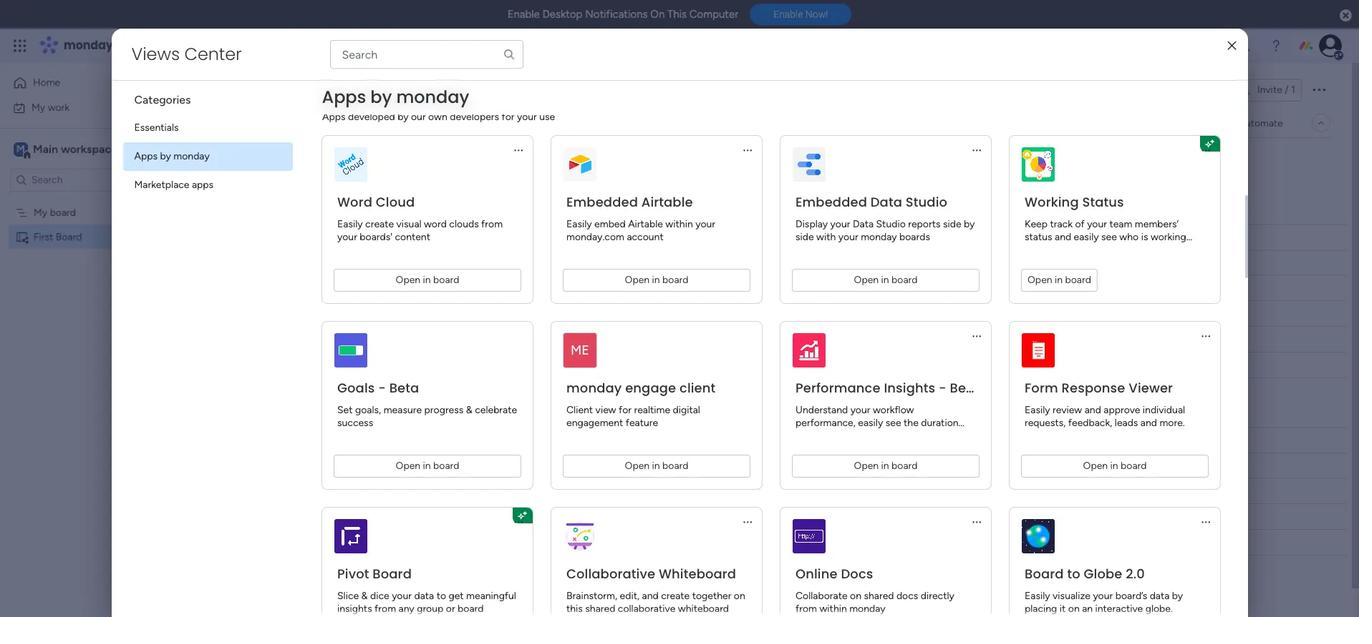 Task type: describe. For each thing, give the bounding box(es) containing it.
search everything image
[[1237, 39, 1252, 53]]

of
[[1075, 218, 1084, 231]]

account
[[626, 231, 663, 243]]

online docs collaborate on shared docs directly from within monday
[[795, 566, 954, 616]]

home
[[33, 77, 60, 89]]

approve
[[1103, 405, 1140, 417]]

apps inside option
[[134, 150, 158, 163]]

performance,
[[795, 417, 855, 430]]

how
[[899, 430, 918, 443]]

the
[[903, 417, 918, 430]]

engage
[[625, 380, 676, 397]]

own
[[428, 111, 447, 123]]

1 person field from the top
[[521, 229, 558, 245]]

client
[[566, 405, 593, 417]]

help image
[[1269, 39, 1283, 53]]

status inside working status keep track of your team members' status and easily see who is working from where
[[1082, 193, 1124, 211]]

workflow
[[872, 405, 914, 417]]

monday engage client client view for realtime digital engagement feature
[[566, 380, 715, 430]]

open for create
[[395, 274, 420, 286]]

or
[[446, 604, 455, 616]]

view
[[595, 405, 616, 417]]

reports
[[908, 218, 940, 231]]

enable for enable now!
[[773, 9, 803, 20]]

2.0
[[1125, 566, 1145, 584]]

in for engage
[[652, 460, 660, 473]]

whiteboard
[[678, 604, 729, 616]]

menu image for word cloud
[[512, 145, 524, 156]]

dapulse close image
[[1340, 9, 1352, 23]]

0 vertical spatial data
[[870, 193, 902, 211]]

/
[[1285, 84, 1289, 96]]

1 vertical spatial data
[[852, 218, 873, 231]]

working on it
[[595, 257, 655, 269]]

1 vertical spatial first board
[[34, 231, 82, 243]]

Search for a column type search field
[[330, 40, 523, 69]]

dapulse x slim image
[[1228, 40, 1236, 51]]

me
[[570, 343, 589, 359]]

0 vertical spatial airtable
[[641, 193, 693, 211]]

views center
[[131, 42, 242, 66]]

and inside working status keep track of your team members' status and easily see who is working from where
[[1054, 231, 1071, 243]]

hide
[[587, 155, 608, 167]]

slice
[[337, 591, 358, 603]]

invite / 1 button
[[1231, 79, 1302, 102]]

my work button
[[9, 96, 154, 119]]

First Board field
[[234, 74, 360, 106]]

your inside embedded airtable easily embed airtable within your monday.com account
[[695, 218, 715, 231]]

menu image for performance insights - beta
[[971, 331, 982, 342]]

easily inside embedded airtable easily embed airtable within your monday.com account
[[566, 218, 592, 231]]

2 person field from the top
[[521, 433, 558, 449]]

center
[[184, 42, 242, 66]]

visual
[[396, 218, 421, 231]]

menu image for form response viewer
[[1200, 331, 1211, 342]]

insights
[[337, 604, 372, 616]]

embedded data studio display your data studio reports side by side with your monday boards
[[795, 193, 974, 243]]

my for my work
[[32, 101, 45, 113]]

collaborative
[[566, 566, 655, 584]]

board for word cloud
[[433, 274, 459, 286]]

monday.com
[[566, 231, 624, 243]]

m
[[17, 143, 25, 155]]

workspace image
[[14, 141, 28, 157]]

understand
[[795, 405, 848, 417]]

your inside the performance insights - beta understand your workflow performance, easily see the duration tasks were "stuck" and how to improve
[[850, 405, 870, 417]]

by inside embedded data studio display your data studio reports side by side with your monday boards
[[963, 218, 974, 231]]

list box containing my board
[[0, 198, 183, 443]]

board for monday engage client
[[662, 460, 688, 473]]

cloud
[[375, 193, 414, 211]]

working for on
[[595, 257, 632, 269]]

new
[[223, 155, 244, 167]]

open for embed
[[624, 274, 649, 286]]

easily inside word cloud easily create visual word clouds from your boards' content
[[337, 218, 362, 231]]

enable now! button
[[750, 4, 852, 25]]

filter by person image
[[371, 154, 394, 168]]

open for display
[[854, 274, 878, 286]]

engagement
[[566, 417, 623, 430]]

now!
[[805, 9, 828, 20]]

individual
[[1142, 405, 1185, 417]]

1 vertical spatial side
[[795, 231, 814, 243]]

0 vertical spatial first board
[[238, 74, 356, 106]]

apps by monday inside option
[[134, 150, 210, 163]]

see plans image
[[238, 37, 250, 54]]

invite
[[1257, 84, 1282, 96]]

and inside the performance insights - beta understand your workflow performance, easily see the duration tasks were "stuck" and how to improve
[[880, 430, 897, 443]]

my board
[[34, 207, 76, 219]]

menu image for board to globe 2.0
[[1200, 517, 1211, 528]]

open in board for airtable
[[624, 274, 688, 286]]

open in board button for insights
[[792, 455, 979, 478]]

open in board for response
[[1083, 460, 1146, 473]]

board for working status
[[1065, 274, 1091, 286]]

collapse board header image
[[1315, 117, 1327, 129]]

in for data
[[881, 274, 889, 286]]

measure
[[383, 405, 421, 417]]

1 vertical spatial first
[[34, 231, 53, 243]]

monday inside apps by monday apps developed by our own developers for your use
[[396, 86, 469, 110]]

activity
[[1163, 84, 1198, 96]]

embedded for embedded airtable
[[566, 193, 638, 211]]

0 vertical spatial shareable board image
[[213, 82, 231, 99]]

2 nov from the top
[[724, 309, 742, 320]]

leads
[[1114, 417, 1138, 430]]

your inside working status keep track of your team members' status and easily see who is working from where
[[1087, 218, 1107, 231]]

and inside collaborative whiteboard brainstorm, edit, and create together on this shared collaborative whiteboard
[[642, 591, 658, 603]]

invite / 1
[[1257, 84, 1295, 96]]

add to favorites image
[[390, 83, 405, 97]]

any
[[398, 604, 414, 616]]

developed
[[348, 111, 395, 123]]

meaningful
[[466, 591, 516, 603]]

board inside board to globe 2.0 easily visualize your board's data by placing it on an interactive globe.
[[1024, 566, 1063, 584]]

hide button
[[564, 150, 617, 173]]

shared inside online docs collaborate on shared docs directly from within monday
[[863, 591, 894, 603]]

visualize
[[1052, 591, 1090, 603]]

word
[[424, 218, 446, 231]]

and down individual
[[1140, 417, 1157, 430]]

working status keep track of your team members' status and easily see who is working from where
[[1024, 193, 1186, 256]]

collaborate
[[795, 591, 847, 603]]

board for form response viewer
[[1120, 460, 1146, 473]]

new task button
[[217, 150, 271, 173]]

edit,
[[619, 591, 639, 603]]

it inside board to globe 2.0 easily visualize your board's data by placing it on an interactive globe.
[[1059, 604, 1065, 616]]

dice
[[370, 591, 389, 603]]

team
[[1109, 218, 1132, 231]]

1 vertical spatial studio
[[876, 218, 905, 231]]

improve
[[933, 430, 969, 443]]

1 vertical spatial airtable
[[628, 218, 663, 231]]

menu image for online docs
[[971, 517, 982, 528]]

activity button
[[1157, 79, 1225, 102]]

select product image
[[13, 39, 27, 53]]

Search in workspace field
[[30, 172, 120, 188]]

in for -
[[423, 460, 430, 473]]

open for track
[[1027, 274, 1052, 286]]

board to globe 2.0 easily visualize your board's data by placing it on an interactive globe.
[[1024, 566, 1183, 616]]

and up feedback,
[[1084, 405, 1101, 417]]

open for client
[[624, 460, 649, 473]]

2 18 from the top
[[713, 487, 722, 497]]

more.
[[1159, 417, 1185, 430]]

easily inside working status keep track of your team members' status and easily see who is working from where
[[1073, 231, 1098, 243]]

enable for enable desktop notifications on this computer
[[507, 8, 540, 21]]

apps by monday option
[[123, 142, 293, 171]]

open in board for engage
[[624, 460, 688, 473]]

whiteboard
[[658, 566, 736, 584]]

feedback,
[[1068, 417, 1112, 430]]

menu image for embedded airtable
[[741, 145, 753, 156]]

form response viewer easily review and approve individual requests, feedback, leads and more.
[[1024, 380, 1185, 430]]

done
[[613, 282, 637, 294]]

open in board button for engage
[[562, 455, 750, 478]]

from inside working status keep track of your team members' status and easily see who is working from where
[[1024, 244, 1046, 256]]

in for cloud
[[423, 274, 430, 286]]

get
[[448, 591, 463, 603]]

search image
[[502, 48, 515, 61]]

menu image for embedded data studio
[[971, 145, 982, 156]]

to inside the performance insights - beta understand your workflow performance, easily see the duration tasks were "stuck" and how to improve
[[921, 430, 930, 443]]

"stuck"
[[845, 430, 878, 443]]

your inside board to globe 2.0 easily visualize your board's data by placing it on an interactive globe.
[[1093, 591, 1113, 603]]

interactive
[[1095, 604, 1143, 616]]

word
[[337, 193, 372, 211]]

collaborative
[[617, 604, 675, 616]]

goals
[[337, 380, 374, 397]]

board's
[[1115, 591, 1147, 603]]

create inside word cloud easily create visual word clouds from your boards' content
[[365, 218, 394, 231]]

see inside the performance insights - beta understand your workflow performance, easily see the duration tasks were "stuck" and how to improve
[[885, 417, 901, 430]]

on inside online docs collaborate on shared docs directly from within monday
[[850, 591, 861, 603]]

for inside monday engage client client view for realtime digital engagement feature
[[618, 405, 631, 417]]



Task type: locate. For each thing, give the bounding box(es) containing it.
1 horizontal spatial it
[[1059, 604, 1065, 616]]

1 vertical spatial work
[[48, 101, 70, 113]]

0 horizontal spatial beta
[[389, 380, 419, 397]]

1 horizontal spatial embedded
[[795, 193, 867, 211]]

monday inside embedded data studio display your data studio reports side by side with your monday boards
[[860, 231, 897, 243]]

0 horizontal spatial embedded
[[566, 193, 638, 211]]

1 18 nov from the top
[[713, 283, 742, 294]]

menu image
[[971, 145, 982, 156], [1200, 145, 1211, 156], [1200, 331, 1211, 342], [741, 517, 753, 528]]

placing
[[1024, 604, 1057, 616]]

1 vertical spatial person field
[[521, 433, 558, 449]]

open in board for data
[[854, 274, 917, 286]]

by inside board to globe 2.0 easily visualize your board's data by placing it on an interactive globe.
[[1172, 591, 1183, 603]]

option
[[0, 200, 183, 203]]

in for response
[[1110, 460, 1118, 473]]

client
[[679, 380, 715, 397]]

open in board down working on it
[[624, 274, 688, 286]]

1 vertical spatial to
[[1067, 566, 1080, 584]]

for right developers at the left top
[[501, 111, 514, 123]]

0 vertical spatial see
[[1101, 231, 1117, 243]]

my down home
[[32, 101, 45, 113]]

for right view
[[618, 405, 631, 417]]

open in board down feature
[[624, 460, 688, 473]]

0 horizontal spatial create
[[365, 218, 394, 231]]

1 horizontal spatial side
[[943, 218, 961, 231]]

1 horizontal spatial work
[[116, 37, 141, 54]]

board for goals - beta
[[433, 460, 459, 473]]

content
[[395, 231, 430, 243]]

workspace selection element
[[14, 141, 120, 159]]

3 nov from the top
[[724, 487, 742, 497]]

and up where
[[1054, 231, 1071, 243]]

2 data from the left
[[1149, 591, 1169, 603]]

2 embedded from the left
[[795, 193, 867, 211]]

easily inside the performance insights - beta understand your workflow performance, easily see the duration tasks were "stuck" and how to improve
[[858, 417, 883, 430]]

from down status
[[1024, 244, 1046, 256]]

open in board button down feature
[[562, 455, 750, 478]]

0 horizontal spatial -
[[378, 380, 386, 397]]

response
[[1061, 380, 1125, 397]]

in for status
[[1054, 274, 1062, 286]]

1 vertical spatial 18
[[713, 487, 722, 497]]

embedded inside embedded data studio display your data studio reports side by side with your monday boards
[[795, 193, 867, 211]]

0 horizontal spatial easily
[[858, 417, 883, 430]]

is
[[1141, 231, 1148, 243]]

0 vertical spatial 18 nov
[[713, 283, 742, 294]]

easily inside "form response viewer easily review and approve individual requests, feedback, leads and more."
[[1024, 405, 1050, 417]]

& inside pivot board slice & dice your data to get meaningful insights from any group or board
[[361, 591, 367, 603]]

in for airtable
[[652, 274, 660, 286]]

1 vertical spatial shareable board image
[[15, 230, 29, 244]]

working for status
[[1024, 193, 1079, 211]]

on
[[650, 8, 665, 21]]

easily up monday.com
[[566, 218, 592, 231]]

status down embed
[[610, 231, 639, 243]]

see down workflow
[[885, 417, 901, 430]]

first down my board
[[34, 231, 53, 243]]

open down where
[[1027, 274, 1052, 286]]

0 vertical spatial nov
[[724, 283, 742, 294]]

0 horizontal spatial apps by monday
[[134, 150, 210, 163]]

board
[[50, 207, 76, 219], [433, 274, 459, 286], [662, 274, 688, 286], [891, 274, 917, 286], [1065, 274, 1091, 286], [433, 460, 459, 473], [662, 460, 688, 473], [891, 460, 917, 473], [1120, 460, 1146, 473], [457, 604, 483, 616]]

on inside board to globe 2.0 easily visualize your board's data by placing it on an interactive globe.
[[1068, 604, 1079, 616]]

open in board down boards
[[854, 274, 917, 286]]

open in board button for cloud
[[333, 269, 521, 292]]

- inside the performance insights - beta understand your workflow performance, easily see the duration tasks were "stuck" and how to improve
[[938, 380, 946, 397]]

studio up reports in the top right of the page
[[905, 193, 947, 211]]

1
[[1291, 84, 1295, 96]]

&
[[466, 405, 472, 417], [361, 591, 367, 603]]

open in board down how
[[854, 460, 917, 473]]

1 horizontal spatial beta
[[949, 380, 979, 397]]

open in board for -
[[395, 460, 459, 473]]

None search field
[[330, 40, 523, 69]]

board up dice
[[372, 566, 411, 584]]

it down account
[[648, 257, 655, 269]]

first board down my board
[[34, 231, 82, 243]]

enable left now!
[[773, 9, 803, 20]]

beta inside goals - beta set goals, measure progress & celebrate success
[[389, 380, 419, 397]]

status
[[1024, 231, 1052, 243]]

data
[[414, 591, 434, 603], [1149, 591, 1169, 603]]

open in board button down account
[[562, 269, 750, 292]]

within inside embedded airtable easily embed airtable within your monday.com account
[[665, 218, 693, 231]]

1 - from the left
[[378, 380, 386, 397]]

this
[[667, 8, 687, 21]]

1 horizontal spatial shareable board image
[[213, 82, 231, 99]]

within down collaborate
[[819, 604, 847, 616]]

1 vertical spatial it
[[1059, 604, 1065, 616]]

from right clouds on the left top of the page
[[481, 218, 502, 231]]

1 data from the left
[[414, 591, 434, 603]]

open in board down progress
[[395, 460, 459, 473]]

essentials option
[[123, 114, 293, 142]]

from inside online docs collaborate on shared docs directly from within monday
[[795, 604, 817, 616]]

work left the management
[[116, 37, 141, 54]]

task inside button
[[246, 155, 266, 167]]

enable left desktop at the left of the page
[[507, 8, 540, 21]]

0 vertical spatial person
[[524, 231, 555, 243]]

on down visualize
[[1068, 604, 1079, 616]]

1 beta from the left
[[389, 380, 419, 397]]

shared
[[863, 591, 894, 603], [585, 604, 615, 616]]

embedded inside embedded airtable easily embed airtable within your monday.com account
[[566, 193, 638, 211]]

open for set
[[395, 460, 420, 473]]

board
[[289, 74, 356, 106], [56, 231, 82, 243], [372, 566, 411, 584], [1024, 566, 1063, 584]]

work
[[116, 37, 141, 54], [48, 101, 70, 113]]

create up whiteboard at bottom
[[661, 591, 689, 603]]

0 vertical spatial 18
[[713, 283, 722, 294]]

0 vertical spatial shared
[[863, 591, 894, 603]]

2 person from the top
[[524, 434, 555, 446]]

side right reports in the top right of the page
[[943, 218, 961, 231]]

0 vertical spatial &
[[466, 405, 472, 417]]

board down word
[[433, 274, 459, 286]]

by
[[370, 85, 392, 109], [370, 86, 392, 110], [397, 111, 408, 123], [160, 150, 171, 163], [963, 218, 974, 231], [1172, 591, 1183, 603]]

board down the digital
[[662, 460, 688, 473]]

it down visualize
[[1059, 604, 1065, 616]]

board inside pivot board slice & dice your data to get meaningful insights from any group or board
[[457, 604, 483, 616]]

board down boards
[[891, 274, 917, 286]]

1 horizontal spatial task
[[365, 231, 385, 243]]

from down dice
[[374, 604, 396, 616]]

management
[[144, 37, 222, 54]]

workspace
[[61, 142, 117, 156]]

in down embedded data studio display your data studio reports side by side with your monday boards
[[881, 274, 889, 286]]

0 horizontal spatial to
[[436, 591, 446, 603]]

to inside board to globe 2.0 easily visualize your board's data by placing it on an interactive globe.
[[1067, 566, 1080, 584]]

create inside collaborative whiteboard brainstorm, edit, and create together on this shared collaborative whiteboard
[[661, 591, 689, 603]]

1 horizontal spatial data
[[1149, 591, 1169, 603]]

1 vertical spatial my
[[34, 207, 47, 219]]

clouds
[[449, 218, 478, 231]]

by inside option
[[160, 150, 171, 163]]

celebrate
[[475, 405, 517, 417]]

0 vertical spatial apps by monday
[[322, 85, 469, 109]]

work down home
[[48, 101, 70, 113]]

18 nov
[[713, 283, 742, 294], [713, 487, 742, 497]]

monday work management
[[64, 37, 222, 54]]

0 vertical spatial working
[[1024, 193, 1079, 211]]

from inside word cloud easily create visual word clouds from your boards' content
[[481, 218, 502, 231]]

jacob simon image
[[1319, 34, 1342, 57]]

0 vertical spatial for
[[501, 111, 514, 123]]

create up "boards'"
[[365, 218, 394, 231]]

working up track
[[1024, 193, 1079, 211]]

embedded up display
[[795, 193, 867, 211]]

your inside apps by monday apps developed by our own developers for your use
[[517, 111, 537, 123]]

16 nov
[[713, 309, 742, 320]]

data inside pivot board slice & dice your data to get meaningful insights from any group or board
[[414, 591, 434, 603]]

0 horizontal spatial for
[[501, 111, 514, 123]]

status up team
[[1082, 193, 1124, 211]]

data up globe.
[[1149, 591, 1169, 603]]

work for monday
[[116, 37, 141, 54]]

on down docs
[[850, 591, 861, 603]]

board up visualize
[[1024, 566, 1063, 584]]

1 horizontal spatial shared
[[863, 591, 894, 603]]

0 horizontal spatial shared
[[585, 604, 615, 616]]

within right status field
[[665, 218, 693, 231]]

1 vertical spatial 18 nov
[[713, 487, 742, 497]]

easily down word
[[337, 218, 362, 231]]

0 horizontal spatial shareable board image
[[15, 230, 29, 244]]

airtable
[[641, 193, 693, 211], [628, 218, 663, 231]]

board for embedded data studio
[[891, 274, 917, 286]]

person for 2nd person field
[[524, 434, 555, 446]]

embed
[[594, 218, 625, 231]]

insights
[[884, 380, 935, 397]]

open down embedded data studio display your data studio reports side by side with your monday boards
[[854, 274, 878, 286]]

to
[[921, 430, 930, 443], [1067, 566, 1080, 584], [436, 591, 446, 603]]

open in board
[[395, 274, 459, 286], [624, 274, 688, 286], [854, 274, 917, 286], [1027, 274, 1091, 286], [395, 460, 459, 473], [624, 460, 688, 473], [854, 460, 917, 473], [1083, 460, 1146, 473]]

my work
[[32, 101, 70, 113]]

embedded for embedded data studio
[[795, 193, 867, 211]]

- right insights
[[938, 380, 946, 397]]

success
[[337, 417, 373, 430]]

first board
[[238, 74, 356, 106], [34, 231, 82, 243]]

goals,
[[355, 405, 381, 417]]

to inside pivot board slice & dice your data to get meaningful insights from any group or board
[[436, 591, 446, 603]]

boards'
[[359, 231, 392, 243]]

0 horizontal spatial status
[[610, 231, 639, 243]]

list box
[[0, 198, 183, 443]]

performance insights - beta understand your workflow performance, easily see the duration tasks were "stuck" and how to improve
[[795, 380, 979, 443]]

1 vertical spatial for
[[618, 405, 631, 417]]

menu image
[[512, 145, 524, 156], [741, 145, 753, 156], [971, 331, 982, 342], [512, 517, 524, 528], [971, 517, 982, 528], [1200, 517, 1211, 528]]

viewer
[[1128, 380, 1173, 397]]

1 embedded from the left
[[566, 193, 638, 211]]

0 vertical spatial task
[[246, 155, 266, 167]]

our
[[411, 111, 425, 123]]

task left visual
[[365, 231, 385, 243]]

open in board button down leads
[[1021, 455, 1208, 478]]

embedded airtable easily embed airtable within your monday.com account
[[566, 193, 715, 243]]

my for my board
[[34, 207, 47, 219]]

2 - from the left
[[938, 380, 946, 397]]

task
[[246, 155, 266, 167], [365, 231, 385, 243]]

open in board button for -
[[333, 455, 521, 478]]

1 horizontal spatial easily
[[1073, 231, 1098, 243]]

1 horizontal spatial apps by monday
[[322, 85, 469, 109]]

1 horizontal spatial -
[[938, 380, 946, 397]]

2 beta from the left
[[949, 380, 979, 397]]

board down where
[[1065, 274, 1091, 286]]

to left get
[[436, 591, 446, 603]]

pivot
[[337, 566, 369, 584]]

0 vertical spatial it
[[648, 257, 655, 269]]

0 horizontal spatial work
[[48, 101, 70, 113]]

data right display
[[852, 218, 873, 231]]

board for performance insights - beta
[[891, 460, 917, 473]]

0 vertical spatial studio
[[905, 193, 947, 211]]

None field
[[243, 200, 321, 219]]

shareable board image
[[213, 82, 231, 99], [15, 230, 29, 244]]

16
[[713, 309, 722, 320]]

board down leads
[[1120, 460, 1146, 473]]

1 horizontal spatial see
[[1101, 231, 1117, 243]]

0 vertical spatial create
[[365, 218, 394, 231]]

1 vertical spatial create
[[661, 591, 689, 603]]

working
[[1150, 231, 1186, 243]]

side down display
[[795, 231, 814, 243]]

& left dice
[[361, 591, 367, 603]]

for inside apps by monday apps developed by our own developers for your use
[[501, 111, 514, 123]]

board down my board
[[56, 231, 82, 243]]

apps by monday up marketplace apps
[[134, 150, 210, 163]]

enable
[[507, 8, 540, 21], [773, 9, 803, 20]]

members'
[[1134, 218, 1178, 231]]

0 horizontal spatial first
[[34, 231, 53, 243]]

shared inside collaborative whiteboard brainstorm, edit, and create together on this shared collaborative whiteboard
[[585, 604, 615, 616]]

monday inside option
[[174, 150, 210, 163]]

first board down see plans 'image'
[[238, 74, 356, 106]]

within inside online docs collaborate on shared docs directly from within monday
[[819, 604, 847, 616]]

0 horizontal spatial it
[[648, 257, 655, 269]]

embedded up embed
[[566, 193, 638, 211]]

show board description image
[[366, 83, 383, 97]]

1 person from the top
[[524, 231, 555, 243]]

0 horizontal spatial &
[[361, 591, 367, 603]]

marketplace apps
[[134, 179, 213, 191]]

1 horizontal spatial working
[[1024, 193, 1079, 211]]

categories heading
[[123, 81, 293, 114]]

enable inside button
[[773, 9, 803, 20]]

on right together
[[733, 591, 745, 603]]

open in board button down how
[[792, 455, 979, 478]]

main workspace
[[33, 142, 117, 156]]

easily inside board to globe 2.0 easily visualize your board's data by placing it on an interactive globe.
[[1024, 591, 1050, 603]]

0 vertical spatial person field
[[521, 229, 558, 245]]

open in board for cloud
[[395, 274, 459, 286]]

easily
[[337, 218, 362, 231], [566, 218, 592, 231], [1024, 405, 1050, 417], [1024, 591, 1050, 603]]

see down team
[[1101, 231, 1117, 243]]

1 horizontal spatial first board
[[238, 74, 356, 106]]

board left show board description image
[[289, 74, 356, 106]]

beta inside the performance insights - beta understand your workflow performance, easily see the duration tasks were "stuck" and how to improve
[[949, 380, 979, 397]]

- inside goals - beta set goals, measure progress & celebrate success
[[378, 380, 386, 397]]

0 horizontal spatial see
[[885, 417, 901, 430]]

open down feature
[[624, 460, 649, 473]]

with
[[816, 231, 836, 243]]

set
[[337, 405, 352, 417]]

- right the goals
[[378, 380, 386, 397]]

2 18 nov from the top
[[713, 487, 742, 497]]

1 horizontal spatial first
[[238, 74, 283, 106]]

and up collaborative
[[642, 591, 658, 603]]

first down see plans 'image'
[[238, 74, 283, 106]]

open in board button for status
[[1021, 269, 1097, 292]]

easily up the requests,
[[1024, 405, 1050, 417]]

open down content
[[395, 274, 420, 286]]

in down content
[[423, 274, 430, 286]]

open for beta
[[854, 460, 878, 473]]

studio up boards
[[876, 218, 905, 231]]

docs
[[841, 566, 873, 584]]

open in board button for data
[[792, 269, 979, 292]]

monday inside online docs collaborate on shared docs directly from within monday
[[849, 604, 885, 616]]

Person field
[[521, 229, 558, 245], [521, 433, 558, 449]]

marketplace apps option
[[123, 171, 293, 200]]

computer
[[689, 8, 738, 21]]

1 horizontal spatial to
[[921, 430, 930, 443]]

1 image
[[1150, 29, 1163, 45]]

categories list box
[[123, 81, 304, 200]]

open down working on it
[[624, 274, 649, 286]]

task right new
[[246, 155, 266, 167]]

who
[[1119, 231, 1138, 243]]

sort button
[[509, 150, 560, 173]]

0 horizontal spatial first board
[[34, 231, 82, 243]]

see
[[1101, 231, 1117, 243], [885, 417, 901, 430]]

review
[[1052, 405, 1082, 417]]

open in board for insights
[[854, 460, 917, 473]]

menu image for collaborative whiteboard
[[741, 517, 753, 528]]

2 vertical spatial to
[[436, 591, 446, 603]]

0 horizontal spatial data
[[414, 591, 434, 603]]

1 vertical spatial within
[[819, 604, 847, 616]]

0 vertical spatial status
[[1082, 193, 1124, 211]]

1 vertical spatial &
[[361, 591, 367, 603]]

0 vertical spatial within
[[665, 218, 693, 231]]

person for second person field from the bottom of the page
[[524, 231, 555, 243]]

in right done
[[652, 274, 660, 286]]

in down the performance insights - beta understand your workflow performance, easily see the duration tasks were "stuck" and how to improve
[[881, 460, 889, 473]]

docs
[[896, 591, 918, 603]]

work for my
[[48, 101, 70, 113]]

working
[[1024, 193, 1079, 211], [595, 257, 632, 269]]

1 horizontal spatial within
[[819, 604, 847, 616]]

to up visualize
[[1067, 566, 1080, 584]]

monday
[[64, 37, 113, 54], [396, 85, 469, 109], [396, 86, 469, 110], [174, 150, 210, 163], [860, 231, 897, 243], [566, 380, 621, 397], [849, 604, 885, 616]]

easily down "of"
[[1073, 231, 1098, 243]]

1 nov from the top
[[724, 283, 742, 294]]

pivot board slice & dice your data to get meaningful insights from any group or board
[[337, 566, 516, 616]]

1 vertical spatial task
[[365, 231, 385, 243]]

0 vertical spatial side
[[943, 218, 961, 231]]

open in board button down where
[[1021, 269, 1097, 292]]

1 vertical spatial shared
[[585, 604, 615, 616]]

goals - beta set goals, measure progress & celebrate success
[[337, 380, 517, 430]]

board right done
[[662, 274, 688, 286]]

0 horizontal spatial within
[[665, 218, 693, 231]]

1 horizontal spatial status
[[1082, 193, 1124, 211]]

open in board for status
[[1027, 274, 1091, 286]]

working inside working status keep track of your team members' status and easily see who is working from where
[[1024, 193, 1079, 211]]

beta up measure
[[389, 380, 419, 397]]

desktop
[[542, 8, 582, 21]]

use
[[539, 111, 555, 123]]

0 vertical spatial to
[[921, 430, 930, 443]]

1 18 from the top
[[713, 283, 722, 294]]

0 vertical spatial easily
[[1073, 231, 1098, 243]]

apps by monday up our
[[322, 85, 469, 109]]

from down collaborate
[[795, 604, 817, 616]]

2 horizontal spatial to
[[1067, 566, 1080, 584]]

working up done
[[595, 257, 632, 269]]

& right progress
[[466, 405, 472, 417]]

globe
[[1083, 566, 1122, 584]]

1 vertical spatial person
[[524, 434, 555, 446]]

your inside pivot board slice & dice your data to get meaningful insights from any group or board
[[391, 591, 411, 603]]

1 vertical spatial nov
[[724, 309, 742, 320]]

easily up "stuck"
[[858, 417, 883, 430]]

open for easily
[[1083, 460, 1107, 473]]

open down measure
[[395, 460, 420, 473]]

1 vertical spatial status
[[610, 231, 639, 243]]

0 vertical spatial work
[[116, 37, 141, 54]]

board for embedded airtable
[[662, 274, 688, 286]]

Status field
[[607, 229, 643, 245]]

in down leads
[[1110, 460, 1118, 473]]

progress
[[424, 405, 463, 417]]

open down feedback,
[[1083, 460, 1107, 473]]

0 horizontal spatial task
[[246, 155, 266, 167]]

in down feature
[[652, 460, 660, 473]]

my down search in workspace field
[[34, 207, 47, 219]]

duration
[[921, 417, 958, 430]]

my
[[32, 101, 45, 113], [34, 207, 47, 219]]

0 horizontal spatial side
[[795, 231, 814, 243]]

on inside collaborative whiteboard brainstorm, edit, and create together on this shared collaborative whiteboard
[[733, 591, 745, 603]]

2 vertical spatial nov
[[724, 487, 742, 497]]

& inside goals - beta set goals, measure progress & celebrate success
[[466, 405, 472, 417]]

embedded
[[566, 193, 638, 211], [795, 193, 867, 211]]

1 vertical spatial apps by monday
[[134, 150, 210, 163]]

group
[[416, 604, 443, 616]]

board inside list box
[[50, 207, 76, 219]]

status inside field
[[610, 231, 639, 243]]

see inside working status keep track of your team members' status and easily see who is working from where
[[1101, 231, 1117, 243]]

feature
[[625, 417, 658, 430]]

where
[[1048, 244, 1076, 256]]

0 horizontal spatial working
[[595, 257, 632, 269]]

enable desktop notifications on this computer
[[507, 8, 738, 21]]

open in board button for response
[[1021, 455, 1208, 478]]

in down progress
[[423, 460, 430, 473]]

board inside pivot board slice & dice your data to get meaningful insights from any group or board
[[372, 566, 411, 584]]

1 horizontal spatial enable
[[773, 9, 803, 20]]

-
[[378, 380, 386, 397], [938, 380, 946, 397]]

on down account
[[635, 257, 646, 269]]

your inside word cloud easily create visual word clouds from your boards' content
[[337, 231, 357, 243]]

0 vertical spatial first
[[238, 74, 283, 106]]

1 vertical spatial working
[[595, 257, 632, 269]]

my inside button
[[32, 101, 45, 113]]

open in board button down boards
[[792, 269, 979, 292]]

data up boards
[[870, 193, 902, 211]]

board down how
[[891, 460, 917, 473]]

brainstorm,
[[566, 591, 617, 603]]

collaborative whiteboard brainstorm, edit, and create together on this shared collaborative whiteboard
[[566, 566, 745, 616]]

in down where
[[1054, 274, 1062, 286]]

on
[[635, 257, 646, 269], [733, 591, 745, 603], [850, 591, 861, 603], [1068, 604, 1079, 616]]

an
[[1082, 604, 1092, 616]]

work inside button
[[48, 101, 70, 113]]

in for insights
[[881, 460, 889, 473]]

Search field
[[320, 151, 363, 171]]

1 vertical spatial easily
[[858, 417, 883, 430]]

monday inside monday engage client client view for realtime digital engagement feature
[[566, 380, 621, 397]]

from inside pivot board slice & dice your data to get meaningful insights from any group or board
[[374, 604, 396, 616]]

open in board button down progress
[[333, 455, 521, 478]]

open in board button down content
[[333, 269, 521, 292]]

data inside board to globe 2.0 easily visualize your board's data by placing it on an interactive globe.
[[1149, 591, 1169, 603]]

0 vertical spatial my
[[32, 101, 45, 113]]

apps by monday apps developed by our own developers for your use
[[322, 86, 555, 123]]

board down search in workspace field
[[50, 207, 76, 219]]

beta
[[389, 380, 419, 397], [949, 380, 979, 397]]

open in board button for airtable
[[562, 269, 750, 292]]

1 horizontal spatial for
[[618, 405, 631, 417]]

from
[[481, 218, 502, 231], [1024, 244, 1046, 256], [374, 604, 396, 616], [795, 604, 817, 616]]

1 horizontal spatial &
[[466, 405, 472, 417]]



Task type: vqa. For each thing, say whether or not it's contained in the screenshot.
rightmost Status
yes



